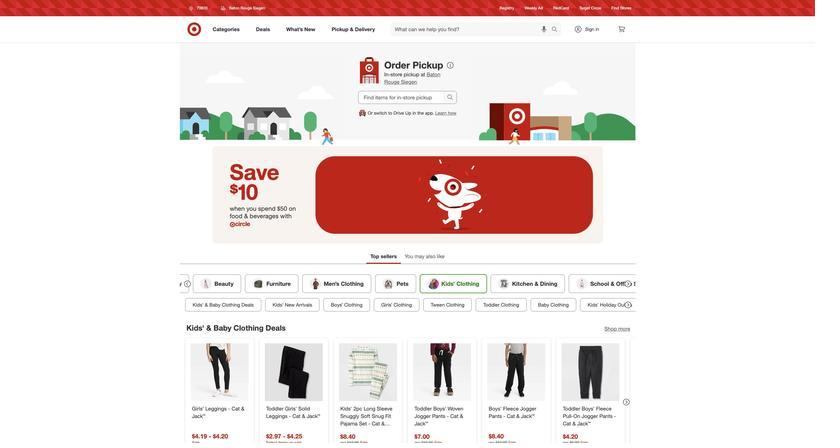 Task type: describe. For each thing, give the bounding box(es) containing it.
dining
[[540, 281, 557, 288]]

kids' & baby clothing deals inside button
[[192, 302, 254, 308]]

ad
[[538, 6, 543, 11]]

70820
[[197, 6, 208, 10]]

leggings inside the toddler girls' solid leggings - cat & jack™
[[266, 413, 287, 420]]

spend
[[258, 205, 276, 213]]

clothing for boys' clothing
[[344, 302, 362, 308]]

& inside button
[[534, 281, 538, 288]]

deals inside kids' & baby clothing deals button
[[241, 302, 254, 308]]

shop more button
[[604, 326, 630, 333]]

more
[[618, 326, 630, 332]]

weekly ad
[[525, 6, 543, 11]]

cat inside girls' leggings - cat & jack™
[[231, 406, 240, 412]]

fleece inside boys' fleece jogger pants - cat & jack™
[[503, 406, 519, 412]]

in inside sign in link
[[596, 26, 599, 32]]

tween clothing
[[431, 302, 464, 308]]

& inside girls' leggings - cat & jack™
[[241, 406, 244, 412]]

1 horizontal spatial $4.20
[[563, 433, 578, 441]]

circle
[[591, 6, 601, 11]]

tween clothing button
[[423, 299, 472, 312]]

deals inside deals link
[[256, 26, 270, 32]]

solid
[[298, 406, 310, 412]]

clothing for kids' clothing
[[456, 281, 479, 288]]

snuggly
[[340, 413, 359, 420]]

school
[[590, 281, 609, 288]]

& inside the when you spend $50 on food & beverages with circle
[[244, 212, 248, 220]]

when
[[230, 205, 245, 213]]

pets button
[[375, 275, 416, 293]]

school & office supplies
[[590, 281, 657, 288]]

- inside boys' fleece jogger pants - cat & jack™
[[503, 413, 505, 420]]

boys' fleece jogger pants - cat & jack™ link
[[489, 406, 544, 420]]

toddler clothing
[[483, 302, 519, 308]]

beauty button
[[193, 275, 241, 293]]

kitchen & dining
[[512, 281, 557, 288]]

- inside kids' 2pc long sleeve snuggly soft snug fit pajama set - cat & jack™
[[368, 421, 370, 427]]

categories link
[[207, 22, 248, 36]]

siegen inside baton rouge siegen
[[401, 79, 417, 85]]

pull-
[[563, 413, 573, 420]]

kids' for kids' & baby clothing deals button
[[192, 302, 203, 308]]

what's new
[[286, 26, 315, 32]]

girls' clothing button
[[374, 299, 419, 312]]

food
[[230, 212, 242, 220]]

pickup & delivery link
[[326, 22, 383, 36]]

new for what's
[[304, 26, 315, 32]]

set
[[359, 421, 367, 427]]

furniture
[[266, 281, 291, 288]]

save
[[230, 159, 279, 185]]

men's clothing
[[324, 281, 364, 288]]

men's
[[324, 281, 339, 288]]

redcard
[[553, 6, 569, 11]]

cat inside 'toddler boys' woven jogger pants - cat & jack™'
[[450, 413, 458, 420]]

weekly
[[525, 6, 537, 11]]

on
[[289, 205, 296, 213]]

kitchen & dining button
[[491, 275, 565, 293]]

learn how button
[[435, 110, 456, 116]]

- inside 'toddler boys' woven jogger pants - cat & jack™'
[[447, 413, 449, 420]]

pajama
[[340, 421, 357, 427]]

$50
[[277, 205, 287, 213]]

sleeve
[[377, 406, 392, 412]]

soft
[[361, 413, 370, 420]]

fit
[[385, 413, 391, 420]]

delivery
[[355, 26, 375, 32]]

$10
[[230, 179, 258, 205]]

kids' holiday outfits
[[588, 302, 632, 308]]

kids' for "kids' new arrivals" button
[[272, 302, 283, 308]]

jack™ inside toddler boys' fleece pull-on jogger pants - cat & jack™
[[577, 421, 591, 427]]

deals link
[[250, 22, 278, 36]]

cat inside the toddler girls' solid leggings - cat & jack™
[[292, 413, 300, 420]]

1 vertical spatial in
[[413, 110, 416, 116]]

store
[[391, 71, 402, 78]]

baton rouge siegen button
[[217, 2, 269, 14]]

kids' holiday outfits button
[[580, 299, 640, 312]]

woven
[[448, 406, 463, 412]]

kitchen
[[512, 281, 533, 288]]

men's clothing button
[[302, 275, 371, 293]]

registry link
[[500, 5, 514, 11]]

1 horizontal spatial baton rouge siegen
[[384, 71, 441, 85]]

Find items for in-store pickup search field
[[359, 91, 444, 104]]

jack™ inside 'toddler boys' woven jogger pants - cat & jack™'
[[414, 421, 428, 427]]

beauty
[[214, 281, 233, 288]]

toddler inside button
[[483, 302, 499, 308]]

toddler girls' solid leggings - cat & jack™ link
[[266, 406, 321, 420]]

- inside girls' leggings - cat & jack™
[[228, 406, 230, 412]]

the
[[417, 110, 424, 116]]

girls' leggings - cat & jack™
[[192, 406, 244, 420]]

girls' leggings - cat & jack™ link
[[192, 406, 247, 420]]

pants inside toddler boys' fleece pull-on jogger pants - cat & jack™
[[599, 413, 612, 420]]

toddler boys' woven jogger pants - cat & jack™
[[414, 406, 463, 427]]

kids' 2pc long sleeve snuggly soft snug fit pajama set - cat & jack™ link
[[340, 406, 396, 435]]

& inside the toddler girls' solid leggings - cat & jack™
[[302, 413, 305, 420]]

find
[[612, 6, 619, 11]]

target
[[579, 6, 590, 11]]

to
[[388, 110, 392, 116]]

kids' clothing button
[[420, 275, 487, 293]]

girls' inside girls' leggings - cat & jack™
[[192, 406, 204, 412]]

sellers
[[381, 253, 397, 260]]

you may also like
[[405, 253, 445, 260]]

siegen inside dropdown button
[[253, 6, 265, 10]]

boys' inside boys' fleece jogger pants - cat & jack™
[[489, 406, 502, 412]]

toddler boys' fleece pull-on jogger pants - cat & jack™
[[563, 406, 616, 427]]

2 vertical spatial deals
[[265, 324, 286, 333]]

boys' for $4.20
[[582, 406, 594, 412]]

circle
[[235, 220, 250, 228]]

clothing for baby clothing
[[550, 302, 569, 308]]

categories
[[213, 26, 240, 32]]

may
[[415, 253, 425, 260]]

$7.00
[[414, 433, 429, 441]]

& inside kids' 2pc long sleeve snuggly soft snug fit pajama set - cat & jack™
[[381, 421, 385, 427]]

long
[[364, 406, 375, 412]]

kids' for kids' 2pc long sleeve snuggly soft snug fit pajama set - cat & jack™ link
[[340, 406, 352, 412]]

snug
[[372, 413, 384, 420]]



Task type: vqa. For each thing, say whether or not it's contained in the screenshot.
Skinny Crinkle Flying Squirrel Dog Toy - Boots & Barkley™ IMAGE
no



Task type: locate. For each thing, give the bounding box(es) containing it.
1 vertical spatial rouge
[[384, 79, 400, 85]]

toddler inside the toddler girls' solid leggings - cat & jack™
[[266, 406, 283, 412]]

kids' 2pc long sleeve snuggly soft snug fit pajama set - cat & jack™ image
[[339, 344, 397, 402], [339, 344, 397, 402]]

boys' inside toddler boys' fleece pull-on jogger pants - cat & jack™
[[582, 406, 594, 412]]

clothing inside kids' clothing button
[[456, 281, 479, 288]]

boys' inside 'toddler boys' woven jogger pants - cat & jack™'
[[433, 406, 446, 412]]

girls' up $4.19
[[192, 406, 204, 412]]

in-store pickup at
[[384, 71, 427, 78]]

kids'
[[192, 302, 203, 308], [272, 302, 283, 308], [588, 302, 598, 308], [186, 324, 204, 333], [340, 406, 352, 412]]

kids' & baby clothing deals button
[[185, 299, 261, 312]]

0 horizontal spatial in
[[413, 110, 416, 116]]

deals down "kids' new arrivals" button
[[265, 324, 286, 333]]

kids' inside "kids' new arrivals" button
[[272, 302, 283, 308]]

order
[[384, 59, 410, 71]]

deals down furniture button
[[241, 302, 254, 308]]

jogger inside toddler boys' fleece pull-on jogger pants - cat & jack™
[[582, 413, 598, 420]]

toddler clothing button
[[476, 299, 526, 312]]

sign in link
[[569, 22, 609, 36]]

app.
[[425, 110, 434, 116]]

1 horizontal spatial fleece
[[596, 406, 612, 412]]

clothing inside tween clothing button
[[446, 302, 464, 308]]

$4.20 right $4.19
[[213, 433, 228, 440]]

also
[[426, 253, 436, 260]]

girls' inside the toddler girls' solid leggings - cat & jack™
[[285, 406, 297, 412]]

or switch to drive up in the app. learn how
[[368, 110, 456, 116]]

kids' inside the kids' holiday outfits button
[[588, 302, 598, 308]]

clothing for tween clothing
[[446, 302, 464, 308]]

toddler for $4.20
[[563, 406, 580, 412]]

holiday
[[600, 302, 616, 308]]

kids' new arrivals button
[[265, 299, 319, 312]]

2 horizontal spatial jogger
[[582, 413, 598, 420]]

cat inside toddler boys' fleece pull-on jogger pants - cat & jack™
[[563, 421, 571, 427]]

2 boys' from the left
[[489, 406, 502, 412]]

kids'
[[441, 281, 455, 288]]

3 boys' from the left
[[582, 406, 594, 412]]

$2.97 - $4.25
[[266, 433, 302, 440]]

weekly ad link
[[525, 5, 543, 11]]

2 horizontal spatial pants
[[599, 413, 612, 420]]

toddler boys' fleece pull-on jogger pants - cat & jack™ link
[[563, 406, 618, 428]]

at
[[421, 71, 425, 78]]

What can we help you find? suggestions appear below search field
[[391, 22, 553, 36]]

fleece
[[503, 406, 519, 412], [596, 406, 612, 412]]

& inside toddler boys' fleece pull-on jogger pants - cat & jack™
[[572, 421, 576, 427]]

0 horizontal spatial leggings
[[205, 406, 227, 412]]

pants inside 'toddler boys' woven jogger pants - cat & jack™'
[[432, 413, 445, 420]]

$2.97
[[266, 433, 281, 440]]

kids' & baby clothing deals
[[192, 302, 254, 308], [186, 324, 286, 333]]

baton rouge siegen inside dropdown button
[[229, 6, 265, 10]]

target circle
[[579, 6, 601, 11]]

pants inside boys' fleece jogger pants - cat & jack™
[[489, 413, 502, 420]]

clothing inside toddler clothing button
[[501, 302, 519, 308]]

$8.40 for boys' fleece jogger pants - cat & jack™
[[489, 433, 504, 440]]

cat inside boys' fleece jogger pants - cat & jack™
[[507, 413, 515, 420]]

what's new link
[[281, 22, 323, 36]]

0 horizontal spatial $4.20
[[213, 433, 228, 440]]

new inside "link"
[[304, 26, 315, 32]]

toddler girls' solid leggings - cat & jack™
[[266, 406, 320, 420]]

toddler boys' fleece pull-on jogger pants - cat & jack™ image
[[561, 344, 619, 402], [561, 344, 619, 402]]

boys' fleece jogger pants - cat & jack™ image
[[487, 344, 545, 402], [487, 344, 545, 402]]

0 vertical spatial rouge
[[241, 6, 252, 10]]

deals
[[256, 26, 270, 32], [241, 302, 254, 308], [265, 324, 286, 333]]

rouge up deals link
[[241, 6, 252, 10]]

boys'
[[331, 302, 343, 308]]

1 pants from the left
[[432, 413, 445, 420]]

search
[[548, 27, 564, 33]]

clothing for girls' clothing
[[393, 302, 412, 308]]

toddler boys' woven jogger pants - cat & jack™ image
[[413, 344, 471, 402], [413, 344, 471, 402]]

0 vertical spatial leggings
[[205, 406, 227, 412]]

0 vertical spatial new
[[304, 26, 315, 32]]

1 vertical spatial siegen
[[401, 79, 417, 85]]

sign in
[[585, 26, 599, 32]]

baby inside button
[[168, 281, 181, 288]]

toddler girls' solid leggings - cat & jack™ image
[[265, 344, 323, 402], [265, 344, 323, 402]]

1 vertical spatial new
[[285, 302, 295, 308]]

0 vertical spatial baton
[[229, 6, 239, 10]]

1 girls' from the left
[[192, 406, 204, 412]]

leggings inside girls' leggings - cat & jack™
[[205, 406, 227, 412]]

baton right the 'at'
[[427, 71, 441, 78]]

toddler for $7.00
[[414, 406, 432, 412]]

$4.19 - $4.20
[[192, 433, 228, 440]]

baton rouge siegen down order pickup
[[384, 71, 441, 85]]

or
[[368, 110, 373, 116]]

baby
[[168, 281, 181, 288], [209, 302, 220, 308], [538, 302, 549, 308], [213, 324, 231, 333]]

clothing inside men's clothing button
[[341, 281, 364, 288]]

rouge inside baton rouge siegen
[[384, 79, 400, 85]]

kids' inside kids' & baby clothing deals button
[[192, 302, 203, 308]]

1 horizontal spatial leggings
[[266, 413, 287, 420]]

siegen up deals link
[[253, 6, 265, 10]]

find stores link
[[612, 5, 631, 11]]

1 horizontal spatial pants
[[489, 413, 502, 420]]

boys' fleece jogger pants - cat & jack™
[[489, 406, 536, 420]]

70820 button
[[185, 2, 214, 14]]

2 horizontal spatial boys'
[[582, 406, 594, 412]]

pickup up the 'at'
[[413, 59, 443, 71]]

clothing inside girls' clothing "button"
[[393, 302, 412, 308]]

0 vertical spatial pickup
[[332, 26, 349, 32]]

2 fleece from the left
[[596, 406, 612, 412]]

new
[[304, 26, 315, 32], [285, 302, 295, 308]]

drive
[[394, 110, 404, 116]]

leggings up "$4.19 - $4.20"
[[205, 406, 227, 412]]

new right what's
[[304, 26, 315, 32]]

baton rouge siegen up deals link
[[229, 6, 265, 10]]

1 boys' from the left
[[433, 406, 446, 412]]

baton inside baton rouge siegen
[[427, 71, 441, 78]]

clothing inside kids' & baby clothing deals button
[[222, 302, 240, 308]]

0 vertical spatial kids' & baby clothing deals
[[192, 302, 254, 308]]

0 horizontal spatial baton rouge siegen
[[229, 6, 265, 10]]

1 horizontal spatial girls'
[[285, 406, 297, 412]]

in right sign
[[596, 26, 599, 32]]

pickup & delivery
[[332, 26, 375, 32]]

1 horizontal spatial new
[[304, 26, 315, 32]]

girls' clothing
[[381, 302, 412, 308]]

new for kids'
[[285, 302, 295, 308]]

1 horizontal spatial $8.40
[[489, 433, 504, 440]]

find stores
[[612, 6, 631, 11]]

with
[[280, 212, 292, 220]]

0 horizontal spatial siegen
[[253, 6, 265, 10]]

kids' & baby clothing deals down beauty
[[192, 302, 254, 308]]

0 horizontal spatial girls'
[[192, 406, 204, 412]]

clothing for men's clothing
[[341, 281, 364, 288]]

$8.40
[[489, 433, 504, 440], [340, 433, 355, 441]]

jack™ inside girls' leggings - cat & jack™
[[192, 413, 205, 420]]

& inside boys' fleece jogger pants - cat & jack™
[[516, 413, 520, 420]]

new inside button
[[285, 302, 295, 308]]

$8.40 for kids' 2pc long sleeve snuggly soft snug fit pajama set - cat & jack™
[[340, 433, 355, 441]]

- inside the toddler girls' solid leggings - cat & jack™
[[289, 413, 291, 420]]

like
[[437, 253, 445, 260]]

1 vertical spatial kids' & baby clothing deals
[[186, 324, 286, 333]]

baton up categories link
[[229, 6, 239, 10]]

kids' & baby clothing deals down kids' & baby clothing deals button
[[186, 324, 286, 333]]

pets
[[396, 281, 408, 288]]

0 vertical spatial deals
[[256, 26, 270, 32]]

$4.25
[[287, 433, 302, 440]]

jack™ inside kids' 2pc long sleeve snuggly soft snug fit pajama set - cat & jack™
[[340, 428, 354, 435]]

2 girls' from the left
[[285, 406, 297, 412]]

cat inside kids' 2pc long sleeve snuggly soft snug fit pajama set - cat & jack™
[[372, 421, 380, 427]]

boys' clothing
[[331, 302, 362, 308]]

fleece inside toddler boys' fleece pull-on jogger pants - cat & jack™
[[596, 406, 612, 412]]

0 horizontal spatial jogger
[[414, 413, 431, 420]]

clothing inside baby clothing button
[[550, 302, 569, 308]]

0 vertical spatial siegen
[[253, 6, 265, 10]]

in-
[[384, 71, 391, 78]]

you may also like link
[[401, 251, 449, 264]]

toddler inside 'toddler boys' woven jogger pants - cat & jack™'
[[414, 406, 432, 412]]

rouge inside baton rouge siegen dropdown button
[[241, 6, 252, 10]]

supplies
[[634, 281, 657, 288]]

- inside toddler boys' fleece pull-on jogger pants - cat & jack™
[[614, 413, 616, 420]]

1 vertical spatial baton
[[427, 71, 441, 78]]

siegen down pickup at the top of the page
[[401, 79, 417, 85]]

stores
[[620, 6, 631, 11]]

new left arrivals
[[285, 302, 295, 308]]

baton inside dropdown button
[[229, 6, 239, 10]]

clothing for toddler clothing
[[501, 302, 519, 308]]

1 vertical spatial pickup
[[413, 59, 443, 71]]

0 horizontal spatial pickup
[[332, 26, 349, 32]]

shop more
[[604, 326, 630, 332]]

pickup left delivery
[[332, 26, 349, 32]]

clothing
[[341, 281, 364, 288], [456, 281, 479, 288], [222, 302, 240, 308], [344, 302, 362, 308], [393, 302, 412, 308], [446, 302, 464, 308], [501, 302, 519, 308], [550, 302, 569, 308], [233, 324, 263, 333]]

jogger inside 'toddler boys' woven jogger pants - cat & jack™'
[[414, 413, 431, 420]]

1 vertical spatial leggings
[[266, 413, 287, 420]]

you
[[405, 253, 413, 260]]

school & office supplies button
[[569, 275, 664, 293]]

clothing inside 'boys' clothing' button
[[344, 302, 362, 308]]

jogger inside boys' fleece jogger pants - cat & jack™
[[520, 406, 536, 412]]

on
[[573, 413, 580, 420]]

2 pants from the left
[[489, 413, 502, 420]]

boys' clothing button
[[323, 299, 370, 312]]

girls' left solid
[[285, 406, 297, 412]]

jack™ inside boys' fleece jogger pants - cat & jack™
[[521, 413, 534, 420]]

toddler inside toddler boys' fleece pull-on jogger pants - cat & jack™
[[563, 406, 580, 412]]

1 vertical spatial baton rouge siegen
[[384, 71, 441, 85]]

rouge
[[241, 6, 252, 10], [384, 79, 400, 85]]

kids' for the kids' holiday outfits button on the bottom
[[588, 302, 598, 308]]

$4.20 down pull-
[[563, 433, 578, 441]]

rouge down the in-
[[384, 79, 400, 85]]

0 horizontal spatial fleece
[[503, 406, 519, 412]]

0 horizontal spatial rouge
[[241, 6, 252, 10]]

0 horizontal spatial pants
[[432, 413, 445, 420]]

deals down baton rouge siegen dropdown button
[[256, 26, 270, 32]]

1 horizontal spatial jogger
[[520, 406, 536, 412]]

0 horizontal spatial baton
[[229, 6, 239, 10]]

pickup
[[404, 71, 419, 78]]

leggings up $2.97
[[266, 413, 287, 420]]

up
[[405, 110, 411, 116]]

order pickup
[[384, 59, 443, 71]]

$8.40 down pajama
[[340, 433, 355, 441]]

jack™ inside the toddler girls' solid leggings - cat & jack™
[[307, 413, 320, 420]]

1 horizontal spatial pickup
[[413, 59, 443, 71]]

0 horizontal spatial new
[[285, 302, 295, 308]]

kids' clothing
[[441, 281, 479, 288]]

toddler for $2.97 - $4.25
[[266, 406, 283, 412]]

1 horizontal spatial rouge
[[384, 79, 400, 85]]

1 fleece from the left
[[503, 406, 519, 412]]

pickup
[[332, 26, 349, 32], [413, 59, 443, 71]]

$8.40 down boys' fleece jogger pants - cat & jack™
[[489, 433, 504, 440]]

& inside 'toddler boys' woven jogger pants - cat & jack™'
[[460, 413, 463, 420]]

0 vertical spatial in
[[596, 26, 599, 32]]

toddler boys' woven jogger pants - cat & jack™ link
[[414, 406, 470, 428]]

1 vertical spatial deals
[[241, 302, 254, 308]]

tween
[[431, 302, 445, 308]]

1 horizontal spatial baton
[[427, 71, 441, 78]]

boys' for $7.00
[[433, 406, 446, 412]]

how
[[448, 110, 456, 116]]

0 horizontal spatial $8.40
[[340, 433, 355, 441]]

1 horizontal spatial boys'
[[489, 406, 502, 412]]

1 horizontal spatial siegen
[[401, 79, 417, 85]]

redcard link
[[553, 5, 569, 11]]

girls' leggings - cat & jack™ image
[[191, 344, 248, 402], [191, 344, 248, 402]]

in right up
[[413, 110, 416, 116]]

what's
[[286, 26, 303, 32]]

switch
[[374, 110, 387, 116]]

1 horizontal spatial in
[[596, 26, 599, 32]]

3 pants from the left
[[599, 413, 612, 420]]

0 vertical spatial baton rouge siegen
[[229, 6, 265, 10]]

kids' inside kids' 2pc long sleeve snuggly soft snug fit pajama set - cat & jack™
[[340, 406, 352, 412]]

0 horizontal spatial boys'
[[433, 406, 446, 412]]



